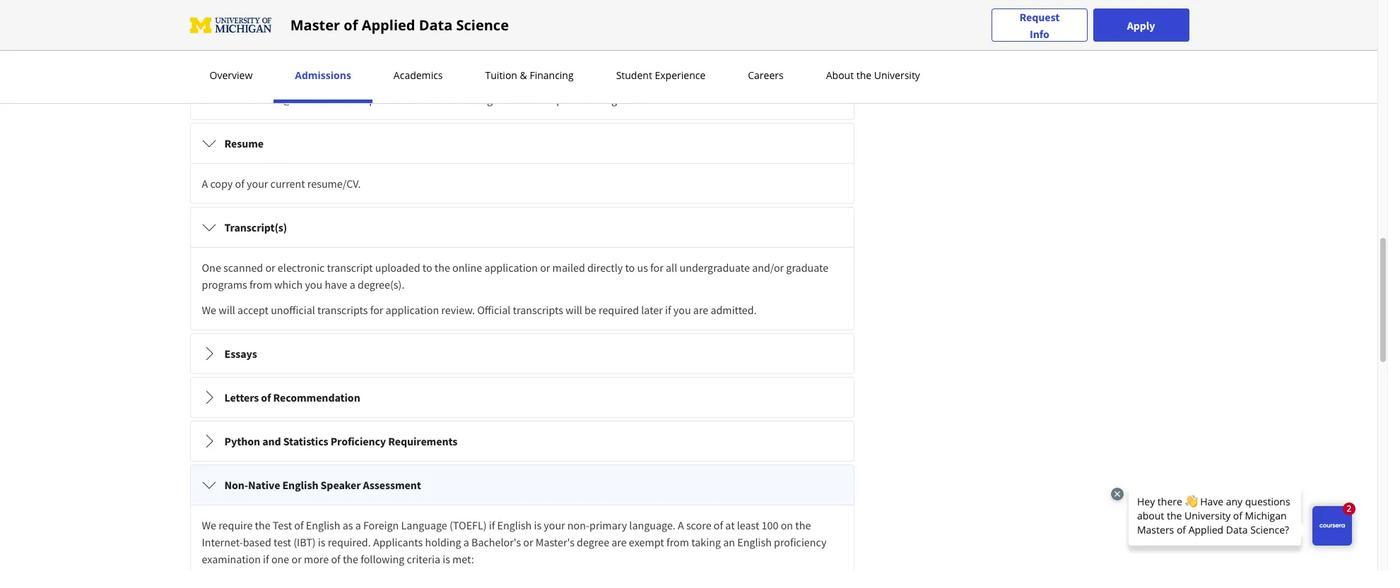 Task type: locate. For each thing, give the bounding box(es) containing it.
score
[[686, 519, 711, 533]]

0 vertical spatial degree.
[[503, 76, 538, 90]]

programs
[[202, 278, 247, 292]]

0 vertical spatial undergraduate
[[430, 76, 500, 90]]

overview link
[[205, 69, 257, 82]]

apply
[[1127, 18, 1155, 32]]

least
[[737, 519, 759, 533]]

0 horizontal spatial are
[[612, 536, 627, 550]]

0 vertical spatial are
[[693, 303, 708, 317]]

an down if
[[533, 93, 545, 107]]

have
[[391, 76, 414, 90], [569, 76, 591, 90], [325, 278, 347, 292]]

degree
[[287, 76, 320, 90], [577, 536, 609, 550]]

we require the test of english as a foreign language (toefl) if english is your non-primary language. a score of at least 100 on the internet-based test (ibt) is required. applicants holding a bachelor's or master's degree are exempt from taking an english proficiency examination if one or more of the following criteria is met:
[[202, 519, 827, 567]]

application down degree(s).
[[386, 303, 439, 317]]

0 vertical spatial degree
[[287, 76, 320, 90]]

if left this
[[392, 93, 399, 107]]

of right master
[[344, 15, 358, 34]]

to right uploaded
[[423, 261, 432, 275]]

transcripts
[[317, 303, 368, 317], [513, 303, 563, 317]]

non-
[[224, 479, 248, 493]]

native
[[248, 479, 280, 493]]

be left required
[[585, 303, 596, 317]]

2 vertical spatial an
[[723, 536, 735, 550]]

as up required.
[[343, 519, 353, 533]]

applied
[[362, 15, 415, 34]]

about the university
[[826, 69, 920, 82]]

0 horizontal spatial as
[[343, 519, 353, 533]]

1 horizontal spatial as
[[520, 93, 531, 107]]

an down at
[[723, 536, 735, 550]]

graduate
[[786, 261, 829, 275]]

from down scanned
[[249, 278, 272, 292]]

0 vertical spatial be
[[452, 93, 464, 107]]

taking
[[691, 536, 721, 550]]

a up required.
[[355, 519, 361, 533]]

language.
[[629, 519, 676, 533]]

100
[[762, 519, 779, 533]]

careers link
[[744, 69, 788, 82]]

the
[[856, 69, 872, 82], [269, 76, 285, 90], [435, 261, 450, 275], [255, 519, 270, 533], [795, 519, 811, 533], [343, 553, 358, 567]]

or right the 'one'
[[292, 553, 302, 567]]

python and statistics proficiency requirements
[[224, 435, 458, 449]]

for right overview
[[254, 76, 267, 90]]

have up this
[[391, 76, 414, 90]]

equivalent
[[547, 93, 597, 107]]

info
[[1030, 27, 1049, 41]]

for down degree(s).
[[370, 303, 383, 317]]

0 horizontal spatial transcripts
[[317, 303, 368, 317]]

you inside one scanned or electronic transcript uploaded to the online application or mailed directly to us for all undergraduate and/or graduate programs from which you have a degree(s).
[[305, 278, 322, 292]]

about the university link
[[822, 69, 924, 82]]

and/or
[[752, 261, 784, 275]]

to left us
[[625, 261, 635, 275]]

of right letters
[[261, 391, 271, 405]]

to down program
[[345, 93, 354, 107]]

0 vertical spatial as
[[520, 93, 531, 107]]

degree up umsi.mads@umich.edu on the top left of the page
[[287, 76, 320, 90]]

or left "master's"
[[523, 536, 533, 550]]

undergraduate inside one scanned or electronic transcript uploaded to the online application or mailed directly to us for all undergraduate and/or graduate programs from which you have a degree(s).
[[680, 261, 750, 275]]

the down required.
[[343, 553, 358, 567]]

as
[[520, 93, 531, 107], [343, 519, 353, 533]]

you right later
[[673, 303, 691, 317]]

the up based
[[255, 519, 270, 533]]

1 horizontal spatial degree
[[577, 536, 609, 550]]

a down transcript
[[350, 278, 355, 292]]

2 horizontal spatial is
[[534, 519, 541, 533]]

undergraduate degree button
[[190, 23, 853, 62]]

1 vertical spatial for
[[650, 261, 664, 275]]

essays button
[[190, 334, 853, 374]]

0 vertical spatial we
[[202, 303, 216, 317]]

1 horizontal spatial degree.
[[600, 93, 635, 107]]

0 horizontal spatial is
[[318, 536, 325, 550]]

have down transcript
[[325, 278, 347, 292]]

1 horizontal spatial for
[[370, 303, 383, 317]]

you down electronic
[[305, 278, 322, 292]]

1 horizontal spatial your
[[544, 519, 565, 533]]

degree.
[[503, 76, 538, 90], [600, 93, 635, 107]]

request
[[1020, 10, 1060, 24]]

1 vertical spatial application
[[386, 303, 439, 317]]

2 we from the top
[[202, 519, 216, 533]]

0 vertical spatial your
[[247, 177, 268, 191]]

0 vertical spatial you
[[549, 76, 566, 90]]

degree down non-
[[577, 536, 609, 550]]

0 horizontal spatial to
[[345, 93, 354, 107]]

the up umsi.mads@umich.edu on the top left of the page
[[269, 76, 285, 90]]

1 horizontal spatial undergraduate
[[680, 261, 750, 275]]

statistics
[[283, 435, 328, 449]]

undergraduate up the recognized
[[430, 76, 500, 90]]

1 vertical spatial from
[[667, 536, 689, 550]]

a inside applicants for the degree program must have an undergraduate degree. if you have completed a three-year bachelor's degree, please email umsi.mads@umich.edu to inquire if this would be recognized as an equivalent degree.
[[646, 76, 652, 90]]

1 vertical spatial are
[[612, 536, 627, 550]]

and
[[262, 435, 281, 449]]

three-
[[654, 76, 683, 90]]

undergraduate inside applicants for the degree program must have an undergraduate degree. if you have completed a three-year bachelor's degree, please email umsi.mads@umich.edu to inquire if this would be recognized as an equivalent degree.
[[430, 76, 500, 90]]

1 vertical spatial as
[[343, 519, 353, 533]]

non-native english speaker assessment
[[224, 479, 421, 493]]

1 vertical spatial applicants
[[373, 536, 423, 550]]

recognized
[[466, 93, 518, 107]]

an up this
[[416, 76, 428, 90]]

1 vertical spatial we
[[202, 519, 216, 533]]

academics link
[[389, 69, 447, 82]]

applicants up email
[[202, 76, 252, 90]]

degree inside we require the test of english as a foreign language (toefl) if english is your non-primary language. a score of at least 100 on the internet-based test (ibt) is required. applicants holding a bachelor's or master's degree are exempt from taking an english proficiency examination if one or more of the following criteria is met:
[[577, 536, 609, 550]]

1 horizontal spatial will
[[566, 303, 582, 317]]

transcript(s)
[[224, 221, 287, 235]]

have up equivalent
[[569, 76, 591, 90]]

if
[[392, 93, 399, 107], [665, 303, 671, 317], [489, 519, 495, 533], [263, 553, 269, 567]]

resume
[[224, 136, 264, 151]]

a
[[202, 177, 208, 191], [678, 519, 684, 533]]

your up "master's"
[[544, 519, 565, 533]]

you
[[549, 76, 566, 90], [305, 278, 322, 292], [673, 303, 691, 317]]

transcripts down transcript
[[317, 303, 368, 317]]

1 will from the left
[[219, 303, 235, 317]]

undergraduate
[[224, 35, 299, 49]]

1 vertical spatial degree
[[577, 536, 609, 550]]

for
[[254, 76, 267, 90], [650, 261, 664, 275], [370, 303, 383, 317]]

1 vertical spatial an
[[533, 93, 545, 107]]

2 horizontal spatial an
[[723, 536, 735, 550]]

mailed
[[552, 261, 585, 275]]

required.
[[328, 536, 371, 550]]

0 horizontal spatial undergraduate
[[430, 76, 500, 90]]

be inside applicants for the degree program must have an undergraduate degree. if you have completed a three-year bachelor's degree, please email umsi.mads@umich.edu to inquire if this would be recognized as an equivalent degree.
[[452, 93, 464, 107]]

are
[[693, 303, 708, 317], [612, 536, 627, 550]]

to
[[345, 93, 354, 107], [423, 261, 432, 275], [625, 261, 635, 275]]

recommendation
[[273, 391, 360, 405]]

english
[[282, 479, 318, 493], [306, 519, 340, 533], [497, 519, 532, 533], [737, 536, 772, 550]]

0 horizontal spatial applicants
[[202, 76, 252, 90]]

0 horizontal spatial degree
[[287, 76, 320, 90]]

0 horizontal spatial a
[[202, 177, 208, 191]]

a left three-
[[646, 76, 652, 90]]

1 horizontal spatial application
[[484, 261, 538, 275]]

a inside we require the test of english as a foreign language (toefl) if english is your non-primary language. a score of at least 100 on the internet-based test (ibt) is required. applicants holding a bachelor's or master's degree are exempt from taking an english proficiency examination if one or more of the following criteria is met:
[[678, 519, 684, 533]]

based
[[243, 536, 271, 550]]

bachelor's
[[706, 76, 754, 90]]

1 horizontal spatial you
[[549, 76, 566, 90]]

is up "master's"
[[534, 519, 541, 533]]

1 vertical spatial you
[[305, 278, 322, 292]]

2 horizontal spatial for
[[650, 261, 664, 275]]

as down &
[[520, 93, 531, 107]]

0 vertical spatial for
[[254, 76, 267, 90]]

a inside one scanned or electronic transcript uploaded to the online application or mailed directly to us for all undergraduate and/or graduate programs from which you have a degree(s).
[[350, 278, 355, 292]]

are left admitted.
[[693, 303, 708, 317]]

speaker
[[321, 479, 361, 493]]

degree
[[301, 35, 336, 49]]

are down primary
[[612, 536, 627, 550]]

will
[[219, 303, 235, 317], [566, 303, 582, 317]]

application down transcript(s) dropdown button
[[484, 261, 538, 275]]

you right if
[[549, 76, 566, 90]]

your left current on the left of the page
[[247, 177, 268, 191]]

1 horizontal spatial transcripts
[[513, 303, 563, 317]]

will down 'programs'
[[219, 303, 235, 317]]

from down score
[[667, 536, 689, 550]]

degree inside applicants for the degree program must have an undergraduate degree. if you have completed a three-year bachelor's degree, please email umsi.mads@umich.edu to inquire if this would be recognized as an equivalent degree.
[[287, 76, 320, 90]]

of
[[344, 15, 358, 34], [235, 177, 244, 191], [261, 391, 271, 405], [294, 519, 304, 533], [714, 519, 723, 533], [331, 553, 340, 567]]

resume button
[[190, 124, 853, 163]]

0 horizontal spatial be
[[452, 93, 464, 107]]

for inside applicants for the degree program must have an undergraduate degree. if you have completed a three-year bachelor's degree, please email umsi.mads@umich.edu to inquire if this would be recognized as an equivalent degree.
[[254, 76, 267, 90]]

1 vertical spatial be
[[585, 303, 596, 317]]

of inside dropdown button
[[261, 391, 271, 405]]

0 horizontal spatial have
[[325, 278, 347, 292]]

for right us
[[650, 261, 664, 275]]

academics
[[394, 69, 443, 82]]

from
[[249, 278, 272, 292], [667, 536, 689, 550]]

0 horizontal spatial for
[[254, 76, 267, 90]]

python
[[224, 435, 260, 449]]

primary
[[589, 519, 627, 533]]

1 horizontal spatial applicants
[[373, 536, 423, 550]]

1 vertical spatial a
[[678, 519, 684, 533]]

a left score
[[678, 519, 684, 533]]

2 vertical spatial is
[[443, 553, 450, 567]]

the left online
[[435, 261, 450, 275]]

from inside one scanned or electronic transcript uploaded to the online application or mailed directly to us for all undergraduate and/or graduate programs from which you have a degree(s).
[[249, 278, 272, 292]]

undergraduate right all
[[680, 261, 750, 275]]

1 horizontal spatial to
[[423, 261, 432, 275]]

1 horizontal spatial be
[[585, 303, 596, 317]]

is left met:
[[443, 553, 450, 567]]

be right would
[[452, 93, 464, 107]]

1 we from the top
[[202, 303, 216, 317]]

we up internet-
[[202, 519, 216, 533]]

1 vertical spatial undergraduate
[[680, 261, 750, 275]]

a
[[646, 76, 652, 90], [350, 278, 355, 292], [355, 519, 361, 533], [464, 536, 469, 550]]

0 horizontal spatial an
[[416, 76, 428, 90]]

tuition & financing
[[485, 69, 574, 82]]

applicants for the degree program must have an undergraduate degree. if you have completed a three-year bachelor's degree, please email umsi.mads@umich.edu to inquire if this would be recognized as an equivalent degree.
[[202, 76, 825, 107]]

2 horizontal spatial have
[[569, 76, 591, 90]]

transcripts down one scanned or electronic transcript uploaded to the online application or mailed directly to us for all undergraduate and/or graduate programs from which you have a degree(s).
[[513, 303, 563, 317]]

0 vertical spatial applicants
[[202, 76, 252, 90]]

be
[[452, 93, 464, 107], [585, 303, 596, 317]]

program
[[322, 76, 363, 90]]

2 vertical spatial you
[[673, 303, 691, 317]]

will down mailed
[[566, 303, 582, 317]]

student experience
[[616, 69, 706, 82]]

financing
[[530, 69, 574, 82]]

we inside we require the test of english as a foreign language (toefl) if english is your non-primary language. a score of at least 100 on the internet-based test (ibt) is required. applicants holding a bachelor's or master's degree are exempt from taking an english proficiency examination if one or more of the following criteria is met:
[[202, 519, 216, 533]]

the inside one scanned or electronic transcript uploaded to the online application or mailed directly to us for all undergraduate and/or graduate programs from which you have a degree(s).
[[435, 261, 450, 275]]

or
[[265, 261, 275, 275], [540, 261, 550, 275], [523, 536, 533, 550], [292, 553, 302, 567]]

0 horizontal spatial you
[[305, 278, 322, 292]]

1 vertical spatial your
[[544, 519, 565, 533]]

one
[[202, 261, 221, 275]]

careers
[[748, 69, 784, 82]]

english right native
[[282, 479, 318, 493]]

university of michigan image
[[188, 14, 273, 36]]

we down 'programs'
[[202, 303, 216, 317]]

as inside applicants for the degree program must have an undergraduate degree. if you have completed a three-year bachelor's degree, please email umsi.mads@umich.edu to inquire if this would be recognized as an equivalent degree.
[[520, 93, 531, 107]]

1 horizontal spatial from
[[667, 536, 689, 550]]

non-native english speaker assessment button
[[190, 466, 853, 505]]

is right (ibt)
[[318, 536, 325, 550]]

we will accept unofficial transcripts for application review. official transcripts will be required later if you are admitted.
[[202, 303, 757, 317]]

0 horizontal spatial from
[[249, 278, 272, 292]]

a left copy in the left of the page
[[202, 177, 208, 191]]

1 horizontal spatial a
[[678, 519, 684, 533]]

0 vertical spatial from
[[249, 278, 272, 292]]

assessment
[[363, 479, 421, 493]]

0 vertical spatial application
[[484, 261, 538, 275]]

proficiency
[[774, 536, 827, 550]]

0 horizontal spatial will
[[219, 303, 235, 317]]

applicants up following
[[373, 536, 423, 550]]



Task type: describe. For each thing, give the bounding box(es) containing it.
0 vertical spatial a
[[202, 177, 208, 191]]

of right copy in the left of the page
[[235, 177, 244, 191]]

1 vertical spatial is
[[318, 536, 325, 550]]

proficiency
[[331, 435, 386, 449]]

request info button
[[992, 8, 1088, 42]]

foreign
[[363, 519, 399, 533]]

overview
[[210, 69, 253, 82]]

would
[[421, 93, 450, 107]]

admissions link
[[291, 69, 355, 82]]

degree(s).
[[358, 278, 405, 292]]

1 transcripts from the left
[[317, 303, 368, 317]]

application inside one scanned or electronic transcript uploaded to the online application or mailed directly to us for all undergraduate and/or graduate programs from which you have a degree(s).
[[484, 261, 538, 275]]

tuition
[[485, 69, 517, 82]]

the inside applicants for the degree program must have an undergraduate degree. if you have completed a three-year bachelor's degree, please email umsi.mads@umich.edu to inquire if this would be recognized as an equivalent degree.
[[269, 76, 285, 90]]

2 transcripts from the left
[[513, 303, 563, 317]]

&
[[520, 69, 527, 82]]

accept
[[237, 303, 269, 317]]

0 vertical spatial is
[[534, 519, 541, 533]]

transcript
[[327, 261, 373, 275]]

if left the 'one'
[[263, 553, 269, 567]]

one scanned or electronic transcript uploaded to the online application or mailed directly to us for all undergraduate and/or graduate programs from which you have a degree(s).
[[202, 261, 829, 292]]

of right more
[[331, 553, 340, 567]]

master's
[[536, 536, 575, 550]]

transcript(s) button
[[190, 208, 853, 247]]

0 horizontal spatial application
[[386, 303, 439, 317]]

1 horizontal spatial an
[[533, 93, 545, 107]]

1 horizontal spatial are
[[693, 303, 708, 317]]

internet-
[[202, 536, 243, 550]]

we for we require the test of english as a foreign language (toefl) if english is your non-primary language. a score of at least 100 on the internet-based test (ibt) is required. applicants holding a bachelor's or master's degree are exempt from taking an english proficiency examination if one or more of the following criteria is met:
[[202, 519, 216, 533]]

english down "least"
[[737, 536, 772, 550]]

2 horizontal spatial to
[[625, 261, 635, 275]]

experience
[[655, 69, 706, 82]]

if inside applicants for the degree program must have an undergraduate degree. if you have completed a three-year bachelor's degree, please email umsi.mads@umich.edu to inquire if this would be recognized as an equivalent degree.
[[392, 93, 399, 107]]

uploaded
[[375, 261, 420, 275]]

1 horizontal spatial have
[[391, 76, 414, 90]]

if
[[540, 76, 547, 90]]

of left at
[[714, 519, 723, 533]]

require
[[219, 519, 253, 533]]

or left mailed
[[540, 261, 550, 275]]

all
[[666, 261, 677, 275]]

english inside dropdown button
[[282, 479, 318, 493]]

language
[[401, 519, 447, 533]]

letters of recommendation
[[224, 391, 360, 405]]

test
[[274, 536, 291, 550]]

student experience link
[[612, 69, 710, 82]]

review.
[[441, 303, 475, 317]]

following
[[361, 553, 405, 567]]

one
[[271, 553, 289, 567]]

bachelor's
[[471, 536, 521, 550]]

letters
[[224, 391, 259, 405]]

or up the which
[[265, 261, 275, 275]]

if up bachelor's
[[489, 519, 495, 533]]

data
[[419, 15, 453, 34]]

have inside one scanned or electronic transcript uploaded to the online application or mailed directly to us for all undergraduate and/or graduate programs from which you have a degree(s).
[[325, 278, 347, 292]]

year
[[683, 76, 703, 90]]

a copy of your current resume/cv.
[[202, 177, 361, 191]]

applicants inside applicants for the degree program must have an undergraduate degree. if you have completed a three-year bachelor's degree, please email umsi.mads@umich.edu to inquire if this would be recognized as an equivalent degree.
[[202, 76, 252, 90]]

english up bachelor's
[[497, 519, 532, 533]]

we for we will accept unofficial transcripts for application review. official transcripts will be required later if you are admitted.
[[202, 303, 216, 317]]

official
[[477, 303, 511, 317]]

university
[[874, 69, 920, 82]]

non-
[[567, 519, 589, 533]]

admitted.
[[711, 303, 757, 317]]

2 horizontal spatial you
[[673, 303, 691, 317]]

this
[[401, 93, 418, 107]]

umsi.mads@umich.edu
[[230, 93, 342, 107]]

examination
[[202, 553, 261, 567]]

you inside applicants for the degree program must have an undergraduate degree. if you have completed a three-year bachelor's degree, please email umsi.mads@umich.edu to inquire if this would be recognized as an equivalent degree.
[[549, 76, 566, 90]]

directly
[[587, 261, 623, 275]]

online
[[452, 261, 482, 275]]

about
[[826, 69, 854, 82]]

(toefl)
[[449, 519, 487, 533]]

of right test
[[294, 519, 304, 533]]

applicants inside we require the test of english as a foreign language (toefl) if english is your non-primary language. a score of at least 100 on the internet-based test (ibt) is required. applicants holding a bachelor's or master's degree are exempt from taking an english proficiency examination if one or more of the following criteria is met:
[[373, 536, 423, 550]]

2 will from the left
[[566, 303, 582, 317]]

are inside we require the test of english as a foreign language (toefl) if english is your non-primary language. a score of at least 100 on the internet-based test (ibt) is required. applicants holding a bachelor's or master's degree are exempt from taking an english proficiency examination if one or more of the following criteria is met:
[[612, 536, 627, 550]]

email
[[202, 93, 228, 107]]

holding
[[425, 536, 461, 550]]

on
[[781, 519, 793, 533]]

more
[[304, 553, 329, 567]]

an inside we require the test of english as a foreign language (toefl) if english is your non-primary language. a score of at least 100 on the internet-based test (ibt) is required. applicants holding a bachelor's or master's degree are exempt from taking an english proficiency examination if one or more of the following criteria is met:
[[723, 536, 735, 550]]

2 vertical spatial for
[[370, 303, 383, 317]]

must
[[365, 76, 389, 90]]

english up (ibt)
[[306, 519, 340, 533]]

your inside we require the test of english as a foreign language (toefl) if english is your non-primary language. a score of at least 100 on the internet-based test (ibt) is required. applicants holding a bachelor's or master's degree are exempt from taking an english proficiency examination if one or more of the following criteria is met:
[[544, 519, 565, 533]]

essays
[[224, 347, 257, 361]]

tuition & financing link
[[481, 69, 578, 82]]

please
[[794, 76, 825, 90]]

required
[[599, 303, 639, 317]]

electronic
[[278, 261, 325, 275]]

exempt
[[629, 536, 664, 550]]

(ibt)
[[293, 536, 316, 550]]

the right on
[[795, 519, 811, 533]]

the right about
[[856, 69, 872, 82]]

from inside we require the test of english as a foreign language (toefl) if english is your non-primary language. a score of at least 100 on the internet-based test (ibt) is required. applicants holding a bachelor's or master's degree are exempt from taking an english proficiency examination if one or more of the following criteria is met:
[[667, 536, 689, 550]]

science
[[456, 15, 509, 34]]

request info
[[1020, 10, 1060, 41]]

1 vertical spatial degree.
[[600, 93, 635, 107]]

a down (toefl)
[[464, 536, 469, 550]]

1 horizontal spatial is
[[443, 553, 450, 567]]

master of applied data science
[[290, 15, 509, 34]]

copy
[[210, 177, 233, 191]]

scanned
[[223, 261, 263, 275]]

at
[[725, 519, 735, 533]]

undergraduate degree
[[224, 35, 336, 49]]

to inside applicants for the degree program must have an undergraduate degree. if you have completed a three-year bachelor's degree, please email umsi.mads@umich.edu to inquire if this would be recognized as an equivalent degree.
[[345, 93, 354, 107]]

0 horizontal spatial degree.
[[503, 76, 538, 90]]

0 horizontal spatial your
[[247, 177, 268, 191]]

admissions
[[295, 69, 351, 82]]

master
[[290, 15, 340, 34]]

if right later
[[665, 303, 671, 317]]

test
[[273, 519, 292, 533]]

for inside one scanned or electronic transcript uploaded to the online application or mailed directly to us for all undergraduate and/or graduate programs from which you have a degree(s).
[[650, 261, 664, 275]]

0 vertical spatial an
[[416, 76, 428, 90]]

as inside we require the test of english as a foreign language (toefl) if english is your non-primary language. a score of at least 100 on the internet-based test (ibt) is required. applicants holding a bachelor's or master's degree are exempt from taking an english proficiency examination if one or more of the following criteria is met:
[[343, 519, 353, 533]]



Task type: vqa. For each thing, say whether or not it's contained in the screenshot.
Banco Interamericano de Desarrollo Show More
no



